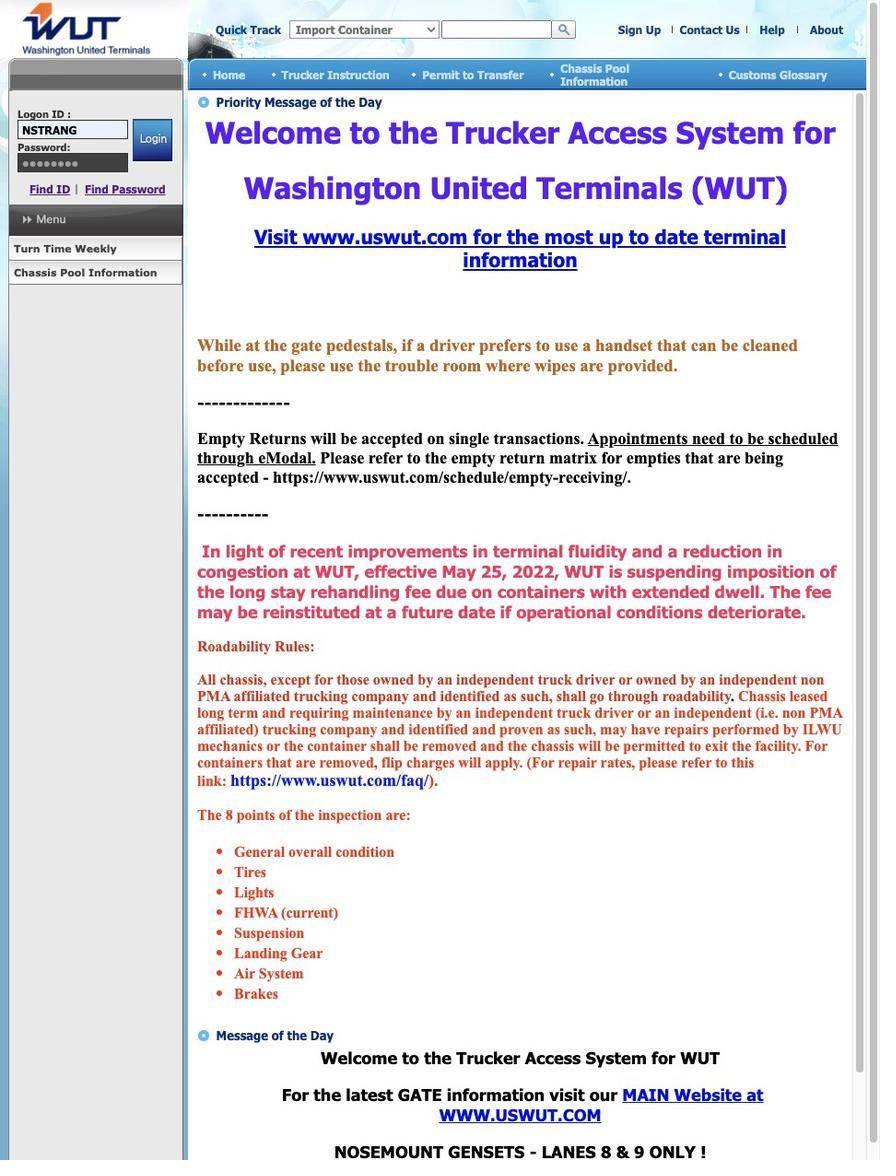Task type: locate. For each thing, give the bounding box(es) containing it.
id for logon
[[52, 108, 64, 120]]

logon id :
[[18, 108, 71, 120]]

quick
[[216, 23, 247, 36]]

1 horizontal spatial find
[[85, 182, 109, 195]]

find id
[[29, 182, 70, 195]]

chassis down turn
[[14, 266, 57, 278]]

pool down turn time weekly
[[60, 266, 85, 278]]

contact us
[[680, 23, 740, 36]]

0 vertical spatial id
[[52, 108, 64, 120]]

password:
[[18, 141, 71, 153]]

customs glossary
[[729, 68, 827, 81]]

pool down sign
[[605, 61, 630, 74]]

find
[[29, 182, 53, 195], [85, 182, 109, 195]]

pool inside chassis pool information
[[605, 61, 630, 74]]

0 horizontal spatial chassis
[[14, 266, 57, 278]]

sign up link
[[618, 23, 661, 36]]

1 horizontal spatial pool
[[605, 61, 630, 74]]

1 vertical spatial chassis
[[14, 266, 57, 278]]

0 horizontal spatial pool
[[60, 266, 85, 278]]

1 horizontal spatial chassis pool information
[[561, 61, 630, 87]]

id down password:
[[57, 182, 70, 195]]

glossary
[[780, 68, 827, 81]]

0 vertical spatial pool
[[605, 61, 630, 74]]

chassis right 'transfer'
[[561, 61, 602, 74]]

find password
[[85, 182, 166, 195]]

up
[[646, 23, 661, 36]]

home
[[213, 68, 245, 81]]

sign
[[618, 23, 643, 36]]

quick track
[[216, 23, 281, 36]]

time
[[44, 242, 72, 254]]

chassis
[[561, 61, 602, 74], [14, 266, 57, 278]]

chassis pool information down turn time weekly link
[[14, 266, 157, 278]]

2 find from the left
[[85, 182, 109, 195]]

0 horizontal spatial find
[[29, 182, 53, 195]]

1 vertical spatial pool
[[60, 266, 85, 278]]

information down sign
[[561, 74, 628, 87]]

information down weekly
[[88, 266, 157, 278]]

id for find
[[57, 182, 70, 195]]

chassis pool information down sign
[[561, 61, 630, 87]]

None password field
[[18, 153, 128, 172]]

0 vertical spatial chassis
[[561, 61, 602, 74]]

1 find from the left
[[29, 182, 53, 195]]

id left :
[[52, 108, 64, 120]]

1 horizontal spatial chassis
[[561, 61, 602, 74]]

None text field
[[441, 20, 552, 39], [18, 120, 128, 139], [441, 20, 552, 39], [18, 120, 128, 139]]

help link
[[760, 23, 785, 36]]

1 vertical spatial id
[[57, 182, 70, 195]]

permit to transfer
[[422, 68, 524, 81]]

to
[[463, 68, 474, 81]]

0 horizontal spatial information
[[88, 266, 157, 278]]

about
[[810, 23, 843, 36]]

pool
[[605, 61, 630, 74], [60, 266, 85, 278]]

track
[[250, 23, 281, 36]]

trucker
[[282, 68, 324, 81]]

permit
[[422, 68, 459, 81]]

find down password:
[[29, 182, 53, 195]]

information
[[561, 74, 628, 87], [88, 266, 157, 278]]

1 horizontal spatial information
[[561, 74, 628, 87]]

turn time weekly
[[14, 242, 117, 254]]

chassis pool information
[[561, 61, 630, 87], [14, 266, 157, 278]]

find left password
[[85, 182, 109, 195]]

0 horizontal spatial chassis pool information
[[14, 266, 157, 278]]

1 vertical spatial chassis pool information
[[14, 266, 157, 278]]

find for find password
[[85, 182, 109, 195]]

id
[[52, 108, 64, 120], [57, 182, 70, 195]]



Task type: describe. For each thing, give the bounding box(es) containing it.
weekly
[[75, 242, 117, 254]]

password
[[112, 182, 166, 195]]

transfer
[[477, 68, 524, 81]]

us
[[726, 23, 740, 36]]

contact
[[680, 23, 723, 36]]

0 vertical spatial information
[[561, 74, 628, 87]]

1 vertical spatial information
[[88, 266, 157, 278]]

about link
[[810, 23, 843, 36]]

chassis inside chassis pool information
[[561, 61, 602, 74]]

customs
[[729, 68, 776, 81]]

logon
[[18, 108, 49, 120]]

help
[[760, 23, 785, 36]]

instruction
[[327, 68, 390, 81]]

login image
[[132, 119, 172, 161]]

turn
[[14, 242, 40, 254]]

turn time weekly link
[[8, 237, 182, 261]]

trucker instruction
[[282, 68, 390, 81]]

contact us link
[[680, 23, 740, 36]]

chassis pool information link
[[8, 261, 182, 285]]

0 vertical spatial chassis pool information
[[561, 61, 630, 87]]

find password link
[[85, 182, 166, 195]]

find id link
[[29, 182, 70, 195]]

find for find id
[[29, 182, 53, 195]]

:
[[67, 108, 71, 120]]

sign up
[[618, 23, 661, 36]]



Task type: vqa. For each thing, say whether or not it's contained in the screenshot.
Transfer
yes



